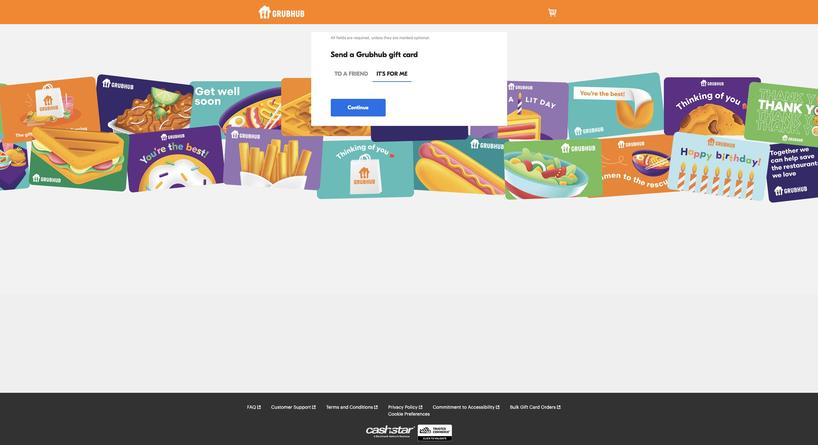 Task type: describe. For each thing, give the bounding box(es) containing it.
send
[[331, 50, 348, 59]]

commitment
[[433, 406, 462, 410]]

card
[[403, 50, 418, 59]]

cookie preferences link
[[389, 412, 430, 419]]

cookie preferences
[[389, 413, 430, 417]]

go to cart page image
[[548, 8, 558, 18]]

me
[[400, 71, 408, 77]]

send a grubhub gift card
[[331, 50, 418, 59]]

terms
[[327, 406, 339, 410]]

unless
[[372, 36, 383, 40]]

card
[[530, 406, 540, 410]]

a for to
[[344, 71, 348, 77]]

1 are from the left
[[347, 36, 353, 40]]

marked
[[400, 36, 413, 40]]

terms and conditions
[[327, 406, 373, 410]]

to
[[335, 71, 342, 77]]

customer
[[271, 406, 293, 410]]

friend
[[349, 71, 368, 77]]

it's
[[377, 71, 386, 77]]

preferences
[[405, 413, 430, 417]]

continue
[[348, 105, 369, 111]]

commitment to accessibility
[[433, 406, 495, 410]]

this site is protected by trustwave's trusted commerce program image
[[418, 425, 452, 442]]

support
[[294, 406, 311, 410]]

faq link
[[247, 405, 261, 412]]

accessibility
[[468, 406, 495, 410]]

orders
[[542, 406, 556, 410]]

cashstar, a blackhawk network business image
[[366, 426, 415, 438]]

fields
[[337, 36, 346, 40]]

gift
[[521, 406, 529, 410]]

terms and conditions link
[[327, 405, 379, 412]]



Task type: locate. For each thing, give the bounding box(es) containing it.
privacy policy link
[[389, 405, 423, 412]]

a right send
[[350, 50, 355, 59]]

commitment to accessibility link
[[433, 405, 500, 412]]

to
[[463, 406, 467, 410]]

customer support
[[271, 406, 311, 410]]

and
[[341, 406, 349, 410]]

a inside is this for me or someone else? tab list
[[344, 71, 348, 77]]

customer support link
[[271, 405, 317, 412]]

bulk gift card orders
[[511, 406, 556, 410]]

are right fields
[[347, 36, 353, 40]]

grubhub image
[[258, 6, 305, 19]]

a
[[350, 50, 355, 59], [344, 71, 348, 77]]

faq
[[247, 406, 256, 410]]

conditions
[[350, 406, 373, 410]]

cookie
[[389, 413, 404, 417]]

optional.
[[414, 36, 430, 40]]

to a friend
[[335, 71, 368, 77]]

grubhub
[[357, 50, 387, 59]]

bulk
[[511, 406, 520, 410]]

0 vertical spatial a
[[350, 50, 355, 59]]

all
[[331, 36, 336, 40]]

0 horizontal spatial are
[[347, 36, 353, 40]]

privacy
[[389, 406, 404, 410]]

are right they
[[393, 36, 399, 40]]

they
[[384, 36, 392, 40]]

bulk gift card orders link
[[511, 405, 561, 412]]

are
[[347, 36, 353, 40], [393, 36, 399, 40]]

2 are from the left
[[393, 36, 399, 40]]

a right "to"
[[344, 71, 348, 77]]

1 vertical spatial a
[[344, 71, 348, 77]]

policy
[[405, 406, 418, 410]]

cashstar, a blackhawk network business link
[[366, 426, 418, 442]]

for
[[387, 71, 398, 77]]

a for send
[[350, 50, 355, 59]]

continue button
[[331, 99, 386, 117]]

0 horizontal spatial a
[[344, 71, 348, 77]]

it's for me
[[377, 71, 408, 77]]

is this for me or someone else? tab list
[[331, 67, 488, 82]]

gift
[[389, 50, 401, 59]]

required,
[[354, 36, 371, 40]]

all fields are required, unless they are marked optional.
[[331, 36, 430, 40]]

1 horizontal spatial are
[[393, 36, 399, 40]]

1 horizontal spatial a
[[350, 50, 355, 59]]

privacy policy
[[389, 406, 418, 410]]



Task type: vqa. For each thing, say whether or not it's contained in the screenshot.
a
yes



